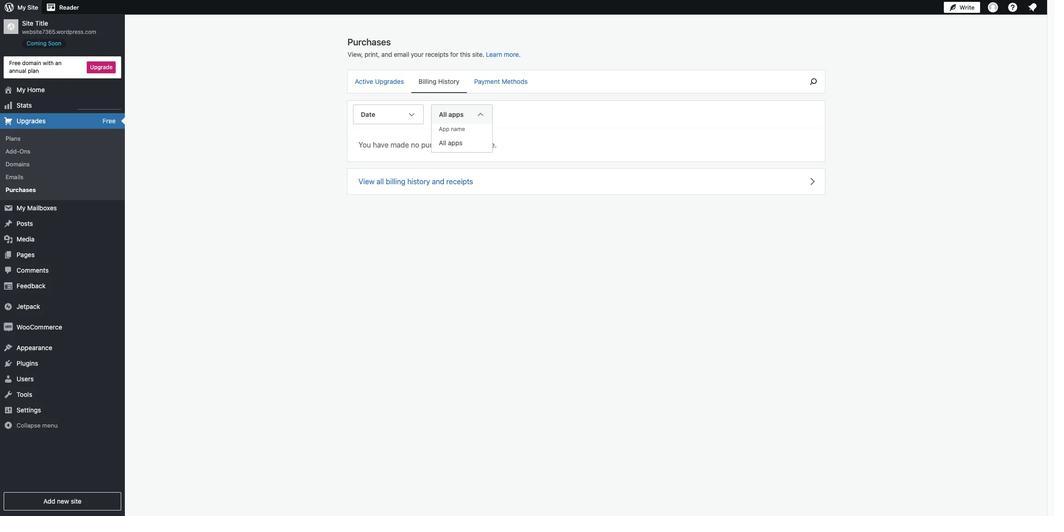 Task type: vqa. For each thing, say whether or not it's contained in the screenshot.
bottom group
no



Task type: locate. For each thing, give the bounding box(es) containing it.
upgrade button
[[87, 61, 116, 73]]

1 vertical spatial purchases
[[6, 187, 36, 194]]

1 horizontal spatial upgrades
[[375, 78, 404, 85]]

jetpack
[[17, 303, 40, 311]]

collapse menu
[[17, 422, 58, 429]]

free inside free domain with an annual plan
[[9, 60, 21, 67]]

my up posts
[[17, 204, 26, 212]]

1 horizontal spatial free
[[103, 117, 116, 125]]

menu containing active upgrades
[[348, 70, 797, 93]]

img image left jetpack
[[4, 302, 13, 312]]

payment methods
[[474, 78, 528, 85]]

2 vertical spatial my
[[17, 204, 26, 212]]

1 vertical spatial receipts
[[446, 177, 473, 186]]

apps
[[448, 110, 464, 118], [448, 139, 463, 147]]

1 vertical spatial free
[[103, 117, 116, 125]]

menu
[[348, 70, 797, 93]]

purchases down emails
[[6, 187, 36, 194]]

add-ons link
[[0, 145, 125, 158]]

for up "history"
[[450, 51, 458, 58]]

1 all from the top
[[439, 110, 447, 118]]

0 vertical spatial upgrades
[[375, 78, 404, 85]]

upgrades down stats
[[17, 117, 46, 125]]

ons
[[19, 148, 30, 155]]

my for my home
[[17, 86, 26, 93]]

free up annual plan
[[9, 60, 21, 67]]

0 vertical spatial free
[[9, 60, 21, 67]]

site left "title"
[[22, 19, 33, 27]]

and right history
[[432, 177, 444, 186]]

apps inside 'link'
[[448, 139, 463, 147]]

for down name
[[458, 141, 467, 149]]

None search field
[[802, 70, 825, 93]]

domains link
[[0, 158, 125, 171]]

title
[[35, 19, 48, 27]]

free down highest hourly views 0 image
[[103, 117, 116, 125]]

plugins
[[17, 360, 38, 368]]

img image inside woocommerce link
[[4, 323, 13, 332]]

apps down name
[[448, 139, 463, 147]]

made
[[390, 141, 409, 149]]

1 vertical spatial site
[[22, 19, 33, 27]]

annual plan
[[9, 67, 39, 74]]

view all billing history and receipts
[[359, 177, 473, 186]]

collapse menu link
[[0, 418, 125, 434]]

1 vertical spatial and
[[432, 177, 444, 186]]

img image for jetpack
[[4, 302, 13, 312]]

manage your notifications image
[[1027, 2, 1038, 13]]

purchases up print, at the left of page
[[348, 37, 391, 47]]

0 vertical spatial site.
[[472, 51, 484, 58]]

img image inside "jetpack" 'link'
[[4, 302, 13, 312]]

free
[[9, 60, 21, 67], [103, 117, 116, 125]]

0 vertical spatial this
[[460, 51, 471, 58]]

0 horizontal spatial free
[[9, 60, 21, 67]]

purchases
[[348, 37, 391, 47], [6, 187, 36, 194]]

all down app
[[439, 139, 446, 147]]

add
[[43, 498, 55, 506]]

you have made no purchases for this site.
[[359, 141, 497, 149]]

and right print, at the left of page
[[381, 51, 392, 58]]

0 vertical spatial site
[[27, 4, 38, 11]]

receipts inside the purchases view, print, and email your receipts for this site. learn more .
[[425, 51, 449, 58]]

1 img image from the top
[[4, 302, 13, 312]]

history
[[438, 78, 460, 85]]

name
[[451, 126, 465, 133]]

write
[[959, 4, 975, 11]]

tools link
[[0, 387, 125, 403]]

purchases inside the purchases view, print, and email your receipts for this site. learn more .
[[348, 37, 391, 47]]

an
[[55, 60, 61, 67]]

0 vertical spatial img image
[[4, 302, 13, 312]]

purchases for purchases view, print, and email your receipts for this site. learn more .
[[348, 37, 391, 47]]

site
[[71, 498, 82, 506]]

my
[[17, 4, 26, 11], [17, 86, 26, 93], [17, 204, 26, 212]]

plans
[[6, 135, 21, 142]]

my left reader link
[[17, 4, 26, 11]]

0 vertical spatial for
[[450, 51, 458, 58]]

this
[[460, 51, 471, 58], [469, 141, 481, 149]]

1 horizontal spatial purchases
[[348, 37, 391, 47]]

domain
[[22, 60, 41, 67]]

settings
[[17, 407, 41, 414]]

receipts down the all apps 'link'
[[446, 177, 473, 186]]

0 vertical spatial my
[[17, 4, 26, 11]]

billing
[[419, 78, 437, 85]]

my home
[[17, 86, 45, 93]]

1 vertical spatial this
[[469, 141, 481, 149]]

for
[[450, 51, 458, 58], [458, 141, 467, 149]]

all
[[439, 110, 447, 118], [439, 139, 446, 147]]

0 horizontal spatial upgrades
[[17, 117, 46, 125]]

1 vertical spatial my
[[17, 86, 26, 93]]

upgrades
[[375, 78, 404, 85], [17, 117, 46, 125]]

1 vertical spatial apps
[[448, 139, 463, 147]]

2 img image from the top
[[4, 323, 13, 332]]

highest hourly views 0 image
[[78, 104, 121, 110]]

media
[[17, 235, 35, 243]]

reader
[[59, 4, 79, 11]]

upgrades right active
[[375, 78, 404, 85]]

all apps inside 'link'
[[439, 139, 463, 147]]

and
[[381, 51, 392, 58], [432, 177, 444, 186]]

1 vertical spatial for
[[458, 141, 467, 149]]

free for free
[[103, 117, 116, 125]]

soon
[[48, 40, 61, 47]]

and inside the purchases view, print, and email your receipts for this site. learn more .
[[381, 51, 392, 58]]

receipts
[[425, 51, 449, 58], [446, 177, 473, 186]]

settings link
[[0, 403, 125, 418]]

0 vertical spatial apps
[[448, 110, 464, 118]]

0 vertical spatial all
[[439, 110, 447, 118]]

purchases link
[[0, 184, 125, 197]]

active upgrades link
[[348, 70, 411, 92]]

img image
[[4, 302, 13, 312], [4, 323, 13, 332]]

billing history
[[419, 78, 460, 85]]

0 vertical spatial all apps
[[439, 110, 464, 118]]

feedback
[[17, 282, 46, 290]]

0 horizontal spatial purchases
[[6, 187, 36, 194]]

have
[[373, 141, 389, 149]]

site. inside the purchases view, print, and email your receipts for this site. learn more .
[[472, 51, 484, 58]]

2 all apps from the top
[[439, 139, 463, 147]]

woocommerce
[[17, 323, 62, 331]]

0 vertical spatial purchases
[[348, 37, 391, 47]]

date button
[[353, 105, 424, 299]]

site.
[[472, 51, 484, 58], [483, 141, 497, 149]]

all apps down "app name" at the top
[[439, 139, 463, 147]]

purchases view, print, and email your receipts for this site. learn more .
[[348, 37, 521, 58]]

my left the home
[[17, 86, 26, 93]]

site inside site title website7365.wordpress.com coming soon
[[22, 19, 33, 27]]

1 vertical spatial img image
[[4, 323, 13, 332]]

my site
[[17, 4, 38, 11]]

0 vertical spatial and
[[381, 51, 392, 58]]

email
[[394, 51, 409, 58]]

1 vertical spatial all
[[439, 139, 446, 147]]

all apps up "app name" at the top
[[439, 110, 464, 118]]

for inside the purchases view, print, and email your receipts for this site. learn more .
[[450, 51, 458, 58]]

0 vertical spatial receipts
[[425, 51, 449, 58]]

1 vertical spatial upgrades
[[17, 117, 46, 125]]

methods
[[502, 78, 528, 85]]

mailboxes
[[27, 204, 57, 212]]

2 all from the top
[[439, 139, 446, 147]]

purchases for purchases
[[6, 187, 36, 194]]

woocommerce link
[[0, 320, 125, 335]]

img image left woocommerce
[[4, 323, 13, 332]]

print,
[[365, 51, 380, 58]]

add-ons
[[6, 148, 30, 155]]

my inside "link"
[[17, 204, 26, 212]]

billing history link
[[411, 70, 467, 92]]

domains
[[6, 161, 30, 168]]

receipts right your
[[425, 51, 449, 58]]

1 vertical spatial all apps
[[439, 139, 463, 147]]

purchases
[[421, 141, 456, 149]]

0 horizontal spatial and
[[381, 51, 392, 58]]

site up "title"
[[27, 4, 38, 11]]

all up app
[[439, 110, 447, 118]]

app name
[[439, 126, 465, 133]]

my mailboxes link
[[0, 200, 125, 216]]

apps up name
[[448, 110, 464, 118]]

your
[[411, 51, 424, 58]]



Task type: describe. For each thing, give the bounding box(es) containing it.
menu
[[42, 422, 58, 429]]

media link
[[0, 232, 125, 247]]

my profile image
[[988, 2, 998, 12]]

1 horizontal spatial and
[[432, 177, 444, 186]]

learn more
[[486, 51, 519, 58]]

stats link
[[0, 98, 125, 113]]

emails link
[[0, 171, 125, 184]]

my for my mailboxes
[[17, 204, 26, 212]]

write link
[[944, 0, 980, 15]]

free domain with an annual plan
[[9, 60, 61, 74]]

view all billing history and receipts link
[[348, 169, 825, 194]]

users link
[[0, 372, 125, 387]]

tools
[[17, 391, 32, 399]]

with
[[43, 60, 54, 67]]

date
[[361, 110, 375, 118]]

new
[[57, 498, 69, 506]]

jetpack link
[[0, 299, 125, 315]]

my mailboxes
[[17, 204, 57, 212]]

all
[[377, 177, 384, 186]]

view,
[[348, 51, 363, 58]]

stats
[[17, 101, 32, 109]]

appearance
[[17, 344, 52, 352]]

home
[[27, 86, 45, 93]]

appearance link
[[0, 340, 125, 356]]

my home link
[[0, 82, 125, 98]]

this inside the purchases view, print, and email your receipts for this site. learn more .
[[460, 51, 471, 58]]

posts
[[17, 220, 33, 227]]

comments
[[17, 267, 49, 274]]

pages link
[[0, 247, 125, 263]]

emails
[[6, 174, 23, 181]]

payment methods link
[[467, 70, 535, 92]]

all apps link
[[432, 134, 492, 152]]

billing
[[386, 177, 405, 186]]

img image for woocommerce
[[4, 323, 13, 332]]

site title website7365.wordpress.com coming soon
[[22, 19, 96, 47]]

my for my site
[[17, 4, 26, 11]]

.
[[519, 51, 521, 58]]

website7365.wordpress.com
[[22, 29, 96, 35]]

posts link
[[0, 216, 125, 232]]

you
[[359, 141, 371, 149]]

none search field inside purchases main content
[[802, 70, 825, 93]]

all apps list box
[[431, 124, 493, 153]]

all inside 'link'
[[439, 139, 446, 147]]

upgrade
[[90, 64, 112, 71]]

purchases main content
[[348, 36, 825, 299]]

add new site
[[43, 498, 82, 506]]

my site link
[[0, 0, 42, 15]]

1 all apps from the top
[[439, 110, 464, 118]]

menu inside purchases main content
[[348, 70, 797, 93]]

open search image
[[802, 76, 825, 87]]

upgrades inside the active upgrades link
[[375, 78, 404, 85]]

feedback link
[[0, 278, 125, 294]]

active
[[355, 78, 373, 85]]

add-
[[6, 148, 19, 155]]

payment
[[474, 78, 500, 85]]

no
[[411, 141, 419, 149]]

learn more link
[[486, 51, 519, 58]]

add new site link
[[4, 493, 121, 511]]

active upgrades
[[355, 78, 404, 85]]

1 vertical spatial site.
[[483, 141, 497, 149]]

plans link
[[0, 132, 125, 145]]

coming
[[27, 40, 47, 47]]

collapse
[[17, 422, 41, 429]]

free for free domain with an annual plan
[[9, 60, 21, 67]]

comments link
[[0, 263, 125, 278]]

reader link
[[42, 0, 83, 15]]

pages
[[17, 251, 35, 259]]

history
[[407, 177, 430, 186]]

plugins link
[[0, 356, 125, 372]]

app
[[439, 126, 449, 133]]

help image
[[1007, 2, 1018, 13]]

view
[[359, 177, 375, 186]]

users
[[17, 375, 34, 383]]



